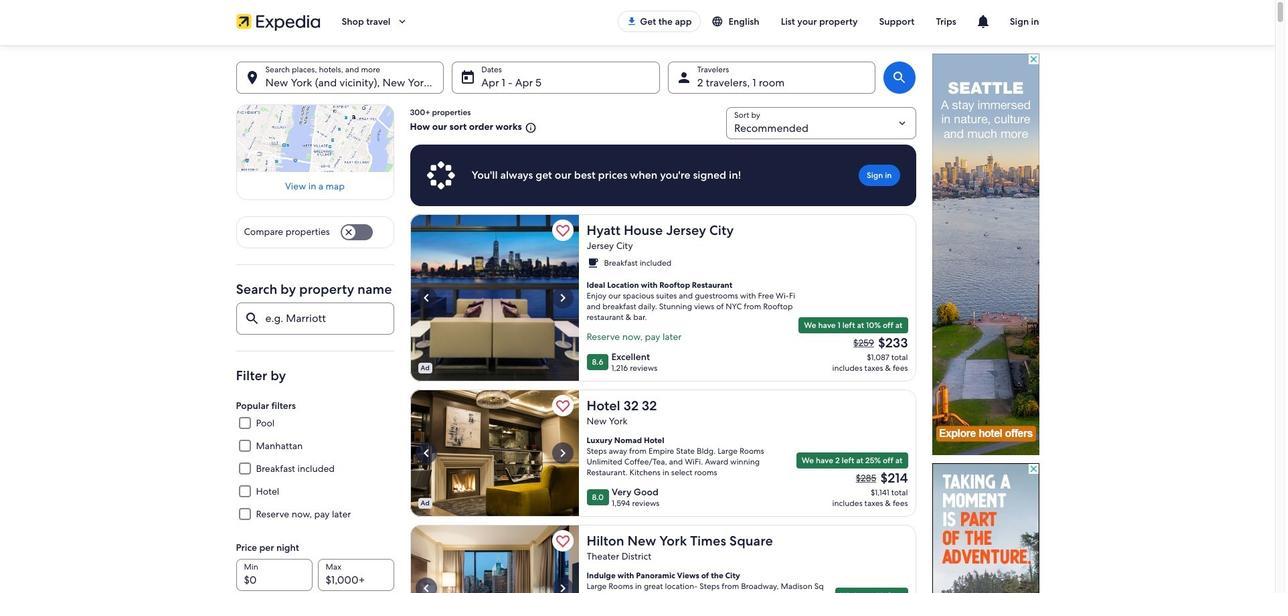 Task type: vqa. For each thing, say whether or not it's contained in the screenshot.
leftmost small image
yes



Task type: locate. For each thing, give the bounding box(es) containing it.
bar (on property) image
[[410, 214, 579, 382]]

0 horizontal spatial small image
[[522, 122, 537, 134]]

$0, Minimum, Price per night text field
[[236, 559, 312, 591]]

small image
[[522, 122, 537, 134], [587, 257, 599, 269]]

download the app button image
[[627, 16, 638, 27]]

show previous image for hilton new york times square image
[[418, 581, 434, 593]]

small image
[[712, 15, 729, 27]]

show next image for hyatt house jersey city image
[[555, 290, 571, 306]]

communication center icon image
[[976, 13, 992, 29]]

show previous image for hyatt house jersey city image
[[418, 290, 434, 306]]

lobby image
[[410, 390, 579, 517]]

1 vertical spatial small image
[[587, 257, 599, 269]]

1 horizontal spatial small image
[[587, 257, 599, 269]]

show next image for hotel 32 32 image
[[555, 445, 571, 461]]

static map image image
[[236, 104, 394, 172]]



Task type: describe. For each thing, give the bounding box(es) containing it.
$1,000 and above, Maximum, Price per night text field
[[318, 559, 394, 591]]

show next image for hilton new york times square image
[[555, 581, 571, 593]]

0 vertical spatial small image
[[522, 122, 537, 134]]

room image
[[410, 525, 579, 593]]

show previous image for hotel 32 32 image
[[418, 445, 434, 461]]

trailing image
[[396, 15, 408, 27]]

expedia logo image
[[236, 12, 320, 31]]

search image
[[892, 70, 909, 86]]



